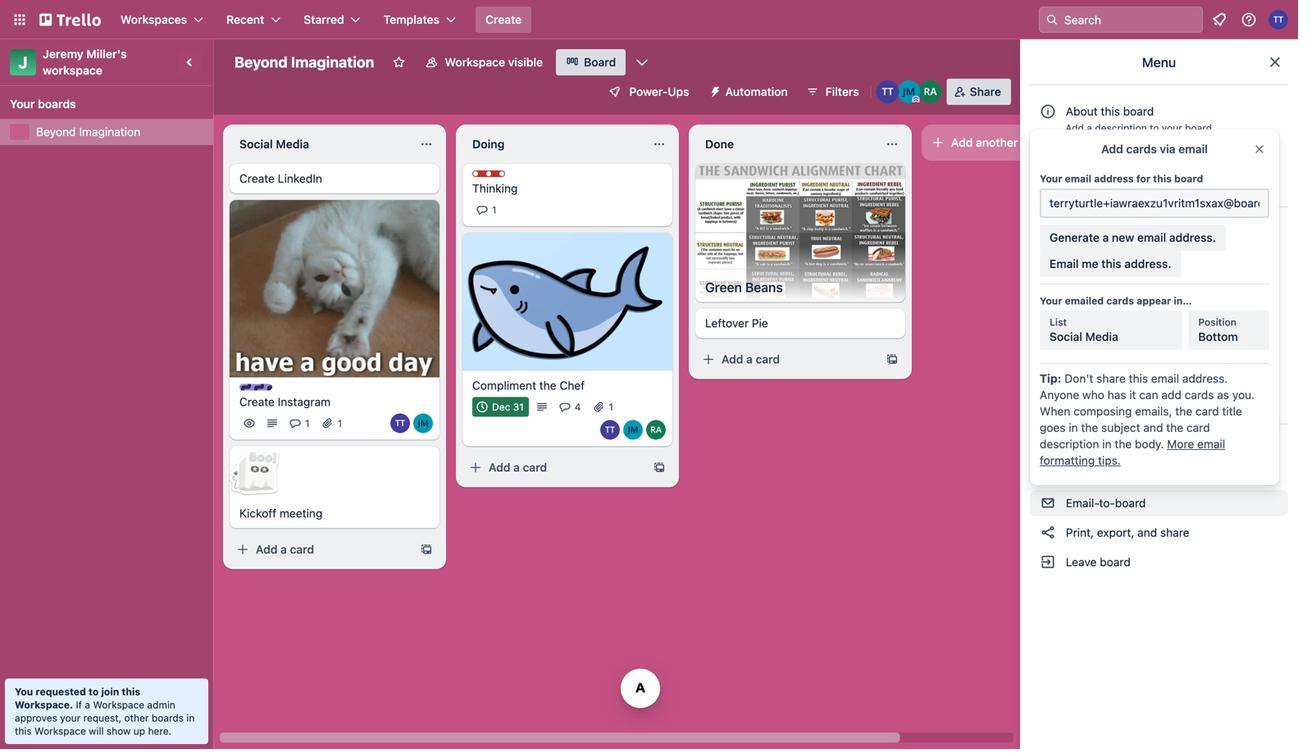 Task type: vqa. For each thing, say whether or not it's contained in the screenshot.
me
yes



Task type: locate. For each thing, give the bounding box(es) containing it.
your emailed cards appear in…
[[1040, 295, 1193, 307]]

1 vertical spatial beyond imagination
[[36, 125, 140, 139]]

1 vertical spatial jeremy miller (jeremymiller198) image
[[414, 414, 433, 434]]

0 horizontal spatial jeremy miller (jeremymiller198) image
[[414, 414, 433, 434]]

you.
[[1233, 388, 1255, 402]]

description
[[1096, 122, 1148, 134], [1040, 438, 1100, 451]]

social
[[240, 137, 273, 151], [1050, 330, 1083, 344]]

add a card down 'pie'
[[722, 353, 780, 366]]

email inside don't share this email address. anyone who has it can add cards as you. when composing emails, the card title goes in the subject and the card description in the body.
[[1152, 372, 1180, 386]]

this inside don't share this email address. anyone who has it can add cards as you. when composing emails, the card title goes in the subject and the card description in the body.
[[1129, 372, 1149, 386]]

sm image
[[703, 79, 726, 102], [1040, 219, 1057, 235], [1040, 436, 1057, 453], [1040, 466, 1057, 482], [1040, 496, 1057, 512], [1040, 525, 1057, 542], [1040, 555, 1057, 571]]

new
[[1113, 231, 1135, 244]]

1 vertical spatial power-ups
[[1063, 338, 1128, 352]]

sm image inside archived items link
[[1040, 179, 1057, 195]]

the
[[540, 379, 557, 393], [1176, 405, 1193, 418], [1082, 421, 1099, 435], [1167, 421, 1184, 435], [1115, 438, 1132, 451]]

workspaces button
[[111, 7, 213, 33]]

the up the more
[[1167, 421, 1184, 435]]

beyond down your boards
[[36, 125, 76, 139]]

can
[[1140, 388, 1159, 402]]

and down "email-to-board" link
[[1138, 526, 1158, 540]]

board inside "email-to-board" link
[[1116, 497, 1147, 510]]

social up create linkedin
[[240, 137, 273, 151]]

thoughts
[[489, 171, 534, 183]]

add a card button down kickoff meeting link
[[230, 537, 414, 563]]

sm image inside 'print, export, and share' link
[[1040, 525, 1057, 542]]

boards down the admin
[[152, 713, 184, 724]]

beyond down recent popup button
[[235, 53, 288, 71]]

1 vertical spatial your
[[1040, 173, 1063, 185]]

sm image inside settings link
[[1040, 219, 1057, 235]]

0 vertical spatial create
[[486, 13, 522, 26]]

add a card down kickoff meeting
[[256, 543, 314, 557]]

print,
[[1066, 526, 1094, 540]]

address. up as
[[1183, 372, 1229, 386]]

2 horizontal spatial in
[[1103, 438, 1112, 451]]

add a card for done
[[722, 353, 780, 366]]

2 horizontal spatial add a card button
[[696, 347, 880, 373]]

the up watch
[[1082, 421, 1099, 435]]

1 vertical spatial add a card button
[[463, 455, 647, 481]]

1 horizontal spatial automation
[[1063, 309, 1127, 322]]

activity link
[[1031, 144, 1289, 171]]

address. for new
[[1170, 231, 1217, 244]]

you
[[15, 687, 33, 698]]

sm image inside copy board link
[[1040, 466, 1057, 482]]

create button
[[476, 7, 532, 33]]

1 horizontal spatial terry turtle (terryturtle) image
[[601, 420, 620, 440]]

leftover
[[706, 317, 749, 330]]

social inside list social media
[[1050, 330, 1083, 344]]

0 horizontal spatial your
[[60, 713, 81, 724]]

jeremy miller (jeremymiller198) image left 'dec 31' option
[[414, 414, 433, 434]]

create down color: purple, title: none image
[[240, 396, 275, 409]]

media up linkedin
[[276, 137, 309, 151]]

menu
[[1143, 55, 1177, 70]]

sm image inside power-ups link
[[1040, 337, 1057, 354]]

done
[[706, 137, 734, 151]]

0 vertical spatial address.
[[1170, 231, 1217, 244]]

1 horizontal spatial share
[[1161, 526, 1190, 540]]

0 vertical spatial your
[[1162, 122, 1183, 134]]

this member is an admin of this board. image
[[913, 96, 920, 103]]

3 sm image from the top
[[1040, 337, 1057, 354]]

board
[[1124, 105, 1155, 118], [1186, 122, 1213, 134], [1175, 173, 1204, 185], [1097, 467, 1128, 481], [1116, 497, 1147, 510], [1100, 556, 1131, 569]]

beyond imagination inside beyond imagination 'link'
[[36, 125, 140, 139]]

1 horizontal spatial jeremy miller (jeremymiller198) image
[[898, 80, 921, 103]]

power- down customize views image
[[630, 85, 668, 98]]

workspace visible button
[[415, 49, 553, 75]]

add a card down "31"
[[489, 461, 547, 475]]

beyond imagination down "starred" at top left
[[235, 53, 374, 71]]

1 horizontal spatial in
[[1069, 421, 1079, 435]]

sm image down list
[[1040, 337, 1057, 354]]

automation up the done text box in the top of the page
[[726, 85, 788, 98]]

1 horizontal spatial add a card
[[489, 461, 547, 475]]

1 horizontal spatial imagination
[[291, 53, 374, 71]]

media inside list social media
[[1086, 330, 1119, 344]]

your
[[1162, 122, 1183, 134], [60, 713, 81, 724]]

1 horizontal spatial beyond
[[235, 53, 288, 71]]

create from template… image for doing
[[653, 461, 666, 475]]

add down leftover pie
[[722, 353, 744, 366]]

and down emails,
[[1144, 421, 1164, 435]]

0 horizontal spatial media
[[276, 137, 309, 151]]

automation down emailed
[[1063, 309, 1127, 322]]

0 horizontal spatial beyond imagination
[[36, 125, 140, 139]]

imagination inside 'link'
[[79, 125, 140, 139]]

1 horizontal spatial beyond imagination
[[235, 53, 374, 71]]

1 horizontal spatial power-
[[1066, 338, 1104, 352]]

1 vertical spatial boards
[[152, 713, 184, 724]]

sm image inside "email-to-board" link
[[1040, 496, 1057, 512]]

create from template… image
[[886, 353, 899, 366], [653, 461, 666, 475], [420, 544, 433, 557]]

email up the background
[[1138, 231, 1167, 244]]

copy
[[1066, 467, 1094, 481]]

1 horizontal spatial boards
[[152, 713, 184, 724]]

create linkedin
[[240, 172, 322, 185]]

0 horizontal spatial social
[[240, 137, 273, 151]]

back to home image
[[39, 7, 101, 33]]

2 vertical spatial create from template… image
[[420, 544, 433, 557]]

0 horizontal spatial boards
[[38, 97, 76, 111]]

imagination down your boards with 1 items element
[[79, 125, 140, 139]]

sm image for archived items
[[1040, 179, 1057, 195]]

ups down your emailed cards appear in…
[[1104, 338, 1125, 352]]

social down list
[[1050, 330, 1083, 344]]

add
[[1162, 388, 1182, 402]]

1 horizontal spatial your
[[1162, 122, 1183, 134]]

boards down the workspace
[[38, 97, 76, 111]]

email for this
[[1152, 372, 1180, 386]]

add a card button down the leftover pie link
[[696, 347, 880, 373]]

jeremy miller (jeremymiller198) image right filters
[[898, 80, 921, 103]]

workspace down join
[[93, 700, 145, 711]]

0 horizontal spatial create from template… image
[[420, 544, 433, 557]]

create from template… image for done
[[886, 353, 899, 366]]

1 horizontal spatial add a card button
[[463, 455, 647, 481]]

1 horizontal spatial workspace
[[93, 700, 145, 711]]

beyond
[[235, 53, 288, 71], [36, 125, 76, 139]]

dec 31
[[492, 402, 524, 413]]

sm image up done
[[703, 79, 726, 102]]

1 vertical spatial beyond
[[36, 125, 76, 139]]

0 vertical spatial power-ups
[[630, 85, 690, 98]]

a inside about this board add a description to your board
[[1087, 122, 1093, 134]]

cards inside don't share this email address. anyone who has it can add cards as you. when composing emails, the card title goes in the subject and the card description in the body.
[[1185, 388, 1215, 402]]

generate a new email address.
[[1050, 231, 1217, 244]]

create
[[486, 13, 522, 26], [240, 172, 275, 185], [240, 396, 275, 409]]

0 horizontal spatial automation
[[726, 85, 788, 98]]

sm image for automation
[[1040, 308, 1057, 324]]

more email formatting tips.
[[1040, 438, 1226, 468]]

1 vertical spatial create from template… image
[[653, 461, 666, 475]]

address. for this
[[1183, 372, 1229, 386]]

imagination down starred dropdown button
[[291, 53, 374, 71]]

Social Media text field
[[230, 131, 410, 158]]

your for your emailed cards appear in…
[[1040, 295, 1063, 307]]

sm image left email-
[[1040, 496, 1057, 512]]

0 vertical spatial and
[[1144, 421, 1164, 435]]

in up tips.
[[1103, 438, 1112, 451]]

jeremy miller (jeremymiller198) image
[[898, 80, 921, 103], [414, 414, 433, 434]]

card down meeting
[[290, 543, 314, 557]]

sm image left print,
[[1040, 525, 1057, 542]]

create inside button
[[486, 13, 522, 26]]

sm image down goes
[[1040, 436, 1057, 453]]

0 horizontal spatial imagination
[[79, 125, 140, 139]]

ups
[[668, 85, 690, 98], [1104, 338, 1125, 352]]

a down "about"
[[1087, 122, 1093, 134]]

your for your email address for this board
[[1040, 173, 1063, 185]]

terry turtle (terryturtle) image left this member is an admin of this board. "image"
[[877, 80, 900, 103]]

cards left as
[[1185, 388, 1215, 402]]

bottom
[[1199, 330, 1239, 344]]

2 horizontal spatial create from template… image
[[886, 353, 899, 366]]

0 horizontal spatial share
[[1097, 372, 1126, 386]]

2 horizontal spatial workspace
[[445, 55, 505, 69]]

power- up labels in the right of the page
[[1066, 338, 1104, 352]]

add a card button for social media
[[230, 537, 414, 563]]

sm image for copy board
[[1040, 466, 1057, 482]]

0 vertical spatial ups
[[668, 85, 690, 98]]

1 vertical spatial create
[[240, 172, 275, 185]]

sm image left the settings
[[1040, 219, 1057, 235]]

0 horizontal spatial terry turtle (terryturtle) image
[[391, 414, 410, 434]]

leave
[[1066, 556, 1097, 569]]

0 vertical spatial power-
[[630, 85, 668, 98]]

this down approves
[[15, 726, 32, 738]]

2 vertical spatial add a card
[[256, 543, 314, 557]]

0 vertical spatial in
[[1069, 421, 1079, 435]]

your inside if a workspace admin approves your request, other boards in this workspace will show up here.
[[60, 713, 81, 724]]

automation inside automation button
[[726, 85, 788, 98]]

board inside the "leave board" link
[[1100, 556, 1131, 569]]

2 vertical spatial add a card button
[[230, 537, 414, 563]]

to up add cards via email
[[1150, 122, 1160, 134]]

sm image
[[1040, 179, 1057, 195], [1040, 308, 1057, 324], [1040, 337, 1057, 354], [1040, 367, 1057, 383], [1040, 396, 1057, 413]]

1 vertical spatial add a card
[[489, 461, 547, 475]]

0 vertical spatial share
[[1097, 372, 1126, 386]]

2 vertical spatial in
[[187, 713, 195, 724]]

add inside "button"
[[952, 136, 973, 149]]

color: bold red, title: "thoughts" element
[[473, 171, 534, 183]]

leave board
[[1063, 556, 1131, 569]]

a right the if
[[85, 700, 90, 711]]

1 vertical spatial share
[[1161, 526, 1190, 540]]

sm image left the copy
[[1040, 466, 1057, 482]]

0 vertical spatial jeremy miller (jeremymiller198) image
[[898, 80, 921, 103]]

Board name text field
[[226, 49, 383, 75]]

sm image inside watch link
[[1040, 436, 1057, 453]]

0 vertical spatial imagination
[[291, 53, 374, 71]]

0 horizontal spatial beyond
[[36, 125, 76, 139]]

add for doing add a card button
[[489, 461, 511, 475]]

your down the if
[[60, 713, 81, 724]]

sm image left leave
[[1040, 555, 1057, 571]]

your
[[10, 97, 35, 111], [1040, 173, 1063, 185], [1040, 295, 1063, 307]]

your boards
[[10, 97, 76, 111]]

0 vertical spatial social
[[240, 137, 273, 151]]

create down social media
[[240, 172, 275, 185]]

1 vertical spatial to
[[89, 687, 99, 698]]

leftover pie
[[706, 317, 769, 330]]

1 vertical spatial description
[[1040, 438, 1100, 451]]

1 horizontal spatial create from template… image
[[653, 461, 666, 475]]

address. inside don't share this email address. anyone who has it can add cards as you. when composing emails, the card title goes in the subject and the card description in the body.
[[1183, 372, 1229, 386]]

sm image for power-ups
[[1040, 337, 1057, 354]]

5 sm image from the top
[[1040, 396, 1057, 413]]

0 horizontal spatial to
[[89, 687, 99, 698]]

description up add cards via email
[[1096, 122, 1148, 134]]

about
[[1066, 105, 1098, 118]]

Done text field
[[696, 131, 876, 158]]

jeremy miller's workspace
[[43, 47, 130, 77]]

0 horizontal spatial power-ups
[[630, 85, 690, 98]]

imagination
[[291, 53, 374, 71], [79, 125, 140, 139]]

card down "31"
[[523, 461, 547, 475]]

2 vertical spatial create
[[240, 396, 275, 409]]

card for done
[[756, 353, 780, 366]]

0 vertical spatial to
[[1150, 122, 1160, 134]]

beyond imagination down your boards with 1 items element
[[36, 125, 140, 139]]

anyone
[[1040, 388, 1080, 402]]

board link
[[556, 49, 626, 75]]

workspace left visible
[[445, 55, 505, 69]]

in right other
[[187, 713, 195, 724]]

0 vertical spatial beyond imagination
[[235, 53, 374, 71]]

pete ghost image
[[228, 447, 281, 499]]

filters button
[[801, 79, 865, 105]]

search image
[[1046, 13, 1059, 26]]

0 horizontal spatial workspace
[[34, 726, 86, 738]]

1 vertical spatial imagination
[[79, 125, 140, 139]]

2 vertical spatial cards
[[1185, 388, 1215, 402]]

color: purple, title: none image
[[240, 385, 272, 391]]

formatting
[[1040, 454, 1096, 468]]

you requested to join this workspace.
[[15, 687, 140, 711]]

linkedin
[[278, 172, 322, 185]]

via
[[1160, 142, 1176, 156]]

0 vertical spatial beyond
[[235, 53, 288, 71]]

2 sm image from the top
[[1040, 308, 1057, 324]]

sm image inside the automation link
[[1040, 308, 1057, 324]]

0 vertical spatial workspace
[[445, 55, 505, 69]]

create for create linkedin
[[240, 172, 275, 185]]

when
[[1040, 405, 1071, 418]]

social inside text box
[[240, 137, 273, 151]]

thinking link
[[473, 181, 663, 197]]

recent
[[226, 13, 264, 26]]

share
[[1097, 372, 1126, 386], [1161, 526, 1190, 540]]

card for social media
[[290, 543, 314, 557]]

add a card button down 4 at left
[[463, 455, 647, 481]]

imagination inside text box
[[291, 53, 374, 71]]

archived items
[[1063, 180, 1145, 194]]

cards
[[1127, 142, 1158, 156], [1107, 295, 1135, 307], [1185, 388, 1215, 402]]

terry turtle (terryturtle) image left jeremy miller (jeremymiller198) image
[[601, 420, 620, 440]]

workspace navigation collapse icon image
[[179, 51, 202, 74]]

sm image up anyone
[[1040, 367, 1057, 383]]

1 vertical spatial ups
[[1104, 338, 1125, 352]]

0 vertical spatial add a card button
[[696, 347, 880, 373]]

emailed
[[1065, 295, 1104, 307]]

0 horizontal spatial power-
[[630, 85, 668, 98]]

1 vertical spatial your
[[60, 713, 81, 724]]

your for your boards
[[10, 97, 35, 111]]

0 horizontal spatial add a card button
[[230, 537, 414, 563]]

a down 'pie'
[[747, 353, 753, 366]]

stickers
[[1063, 398, 1109, 411]]

1 vertical spatial automation
[[1063, 309, 1127, 322]]

boards inside if a workspace admin approves your request, other boards in this workspace will show up here.
[[152, 713, 184, 724]]

1 down instagram
[[305, 418, 310, 430]]

thinking
[[473, 182, 518, 195]]

1 horizontal spatial ups
[[1104, 338, 1125, 352]]

email inside more email formatting tips.
[[1198, 438, 1226, 451]]

the down subject
[[1115, 438, 1132, 451]]

email
[[1050, 257, 1079, 271]]

media inside text box
[[276, 137, 309, 151]]

power-ups down customize views image
[[630, 85, 690, 98]]

email up add
[[1152, 372, 1180, 386]]

2 horizontal spatial add a card
[[722, 353, 780, 366]]

add a card for doing
[[489, 461, 547, 475]]

watch
[[1063, 438, 1103, 451]]

this up it
[[1129, 372, 1149, 386]]

add left "another"
[[952, 136, 973, 149]]

0 horizontal spatial add a card
[[256, 543, 314, 557]]

1 vertical spatial social
[[1050, 330, 1083, 344]]

1 horizontal spatial to
[[1150, 122, 1160, 134]]

share up has
[[1097, 372, 1126, 386]]

automation button
[[703, 79, 798, 105]]

ups left automation button
[[668, 85, 690, 98]]

sm image for email-to-board
[[1040, 496, 1057, 512]]

sm image down email
[[1040, 308, 1057, 324]]

sm image inside the "leave board" link
[[1040, 555, 1057, 571]]

sm image for settings
[[1040, 219, 1057, 235]]

add a card for social media
[[256, 543, 314, 557]]

requested
[[36, 687, 86, 698]]

share inside don't share this email address. anyone who has it can add cards as you. when composing emails, the card title goes in the subject and the card description in the body.
[[1097, 372, 1126, 386]]

stickers link
[[1031, 391, 1289, 418]]

card down 'pie'
[[756, 353, 780, 366]]

description up formatting
[[1040, 438, 1100, 451]]

2 vertical spatial your
[[1040, 295, 1063, 307]]

sm image for watch
[[1040, 436, 1057, 453]]

workspace inside workspace visible button
[[445, 55, 505, 69]]

email right the more
[[1198, 438, 1226, 451]]

don't share this email address. anyone who has it can add cards as you. when composing emails, the card title goes in the subject and the card description in the body.
[[1040, 372, 1255, 451]]

0 vertical spatial create from template… image
[[886, 353, 899, 366]]

beyond imagination inside "beyond imagination" text box
[[235, 53, 374, 71]]

address. down your email address for this board text box
[[1170, 231, 1217, 244]]

cards left via
[[1127, 142, 1158, 156]]

a down "31"
[[514, 461, 520, 475]]

sm image up goes
[[1040, 396, 1057, 413]]

to left join
[[89, 687, 99, 698]]

create instagram link
[[240, 394, 430, 411]]

create instagram
[[240, 396, 331, 409]]

terry turtle (terryturtle) image down create instagram link
[[391, 414, 410, 434]]

sm image inside stickers link
[[1040, 396, 1057, 413]]

power-ups up labels in the right of the page
[[1063, 338, 1128, 352]]

1 vertical spatial and
[[1138, 526, 1158, 540]]

0 vertical spatial your
[[10, 97, 35, 111]]

your left archived
[[1040, 173, 1063, 185]]

terry turtle (terryturtle) image for jeremy miller (jeremymiller198) image
[[601, 420, 620, 440]]

0 vertical spatial media
[[276, 137, 309, 151]]

0 vertical spatial description
[[1096, 122, 1148, 134]]

1 sm image from the top
[[1040, 179, 1057, 195]]

your up via
[[1162, 122, 1183, 134]]

terry turtle (terryturtle) image
[[877, 80, 900, 103], [391, 414, 410, 434], [601, 420, 620, 440]]

to-
[[1100, 497, 1116, 510]]

31
[[513, 402, 524, 413]]

email for new
[[1138, 231, 1167, 244]]

terry turtle (terryturtle) image for jeremy miller (jeremymiller198) icon to the top
[[877, 80, 900, 103]]

0 horizontal spatial in
[[187, 713, 195, 724]]

add down "about"
[[1066, 122, 1085, 134]]

share down "email-to-board" link
[[1161, 526, 1190, 540]]

social media
[[240, 137, 309, 151]]

sm image inside labels link
[[1040, 367, 1057, 383]]

your up list
[[1040, 295, 1063, 307]]

in up watch
[[1069, 421, 1079, 435]]

address. up custom fields button
[[1125, 257, 1172, 271]]

sm image left archived
[[1040, 179, 1057, 195]]

thoughts thinking
[[473, 171, 534, 195]]

this right join
[[122, 687, 140, 698]]

this right "about"
[[1101, 105, 1121, 118]]

media down your emailed cards appear in…
[[1086, 330, 1119, 344]]

board inside copy board link
[[1097, 467, 1128, 481]]

as
[[1218, 388, 1230, 402]]

add down kickoff
[[256, 543, 278, 557]]

1 horizontal spatial social
[[1050, 330, 1083, 344]]

add a card button
[[696, 347, 880, 373], [463, 455, 647, 481], [230, 537, 414, 563]]

1 horizontal spatial media
[[1086, 330, 1119, 344]]

change
[[1066, 250, 1107, 263]]

settings link
[[1031, 214, 1289, 240]]

2 vertical spatial address.
[[1183, 372, 1229, 386]]

1
[[492, 204, 497, 216], [609, 402, 614, 413], [305, 418, 310, 430], [338, 418, 342, 430]]

card down as
[[1196, 405, 1220, 418]]

0 vertical spatial automation
[[726, 85, 788, 98]]

the down add
[[1176, 405, 1193, 418]]

ruby anderson (rubyanderson7) image
[[647, 420, 666, 440]]

4 sm image from the top
[[1040, 367, 1057, 383]]

automation
[[726, 85, 788, 98], [1063, 309, 1127, 322]]

primary element
[[0, 0, 1299, 39]]

add another list button
[[922, 125, 1145, 161]]

sm image for print, export, and share
[[1040, 525, 1057, 542]]



Task type: describe. For each thing, give the bounding box(es) containing it.
create from template… image for social media
[[420, 544, 433, 557]]

workspace
[[43, 64, 103, 77]]

this inside if a workspace admin approves your request, other boards in this workspace will show up here.
[[15, 726, 32, 738]]

position
[[1199, 317, 1237, 328]]

templates
[[384, 13, 440, 26]]

to inside about this board add a description to your board
[[1150, 122, 1160, 134]]

jeremy miller (jeremymiller198) image
[[624, 420, 643, 440]]

your inside about this board add a description to your board
[[1162, 122, 1183, 134]]

a down kickoff meeting
[[281, 543, 287, 557]]

terry turtle (terryturtle) image for the bottom jeremy miller (jeremymiller198) icon
[[391, 414, 410, 434]]

print, export, and share
[[1063, 526, 1190, 540]]

beyond imagination link
[[36, 124, 203, 140]]

change background
[[1063, 250, 1173, 263]]

generate a new email address. link
[[1040, 225, 1227, 251]]

add up address
[[1102, 142, 1124, 156]]

email-to-board link
[[1031, 491, 1289, 517]]

it
[[1130, 388, 1137, 402]]

sm image for labels
[[1040, 367, 1057, 383]]

change background link
[[1031, 244, 1289, 270]]

Doing text field
[[463, 131, 643, 158]]

1 vertical spatial cards
[[1107, 295, 1135, 307]]

doing
[[473, 137, 505, 151]]

meeting
[[280, 507, 323, 521]]

a left new
[[1103, 231, 1110, 244]]

description inside about this board add a description to your board
[[1096, 122, 1148, 134]]

power-ups link
[[1031, 332, 1289, 359]]

add cards via email
[[1102, 142, 1209, 156]]

appear
[[1137, 295, 1172, 307]]

sm image inside automation button
[[703, 79, 726, 102]]

star or unstar board image
[[393, 56, 406, 69]]

add for add a card button associated with done
[[722, 353, 744, 366]]

share
[[970, 85, 1002, 98]]

approves
[[15, 713, 57, 724]]

card for doing
[[523, 461, 547, 475]]

automation link
[[1031, 303, 1289, 329]]

emails,
[[1136, 405, 1173, 418]]

compliment the chef link
[[473, 378, 663, 394]]

this inside you requested to join this workspace.
[[122, 687, 140, 698]]

position bottom
[[1199, 317, 1239, 344]]

pie
[[752, 317, 769, 330]]

chef
[[560, 379, 585, 393]]

1 vertical spatial address.
[[1125, 257, 1172, 271]]

email down activity
[[1065, 173, 1092, 185]]

another
[[976, 136, 1019, 149]]

fields
[[1110, 279, 1141, 293]]

1 vertical spatial in
[[1103, 438, 1112, 451]]

this right the me on the top right of page
[[1102, 257, 1122, 271]]

Your email address for this board text field
[[1040, 189, 1270, 218]]

and inside don't share this email address. anyone who has it can add cards as you. when composing emails, the card title goes in the subject and the card description in the body.
[[1144, 421, 1164, 435]]

custom
[[1066, 279, 1107, 293]]

kickoff
[[240, 507, 277, 521]]

4
[[575, 402, 581, 413]]

ups inside button
[[668, 85, 690, 98]]

activity
[[1063, 151, 1106, 164]]

this inside about this board add a description to your board
[[1101, 105, 1121, 118]]

settings
[[1063, 220, 1110, 234]]

to inside you requested to join this workspace.
[[89, 687, 99, 698]]

the left chef
[[540, 379, 557, 393]]

1 right 4 at left
[[609, 402, 614, 413]]

address
[[1095, 173, 1134, 185]]

body.
[[1136, 438, 1165, 451]]

composing
[[1074, 405, 1133, 418]]

archived items link
[[1031, 174, 1289, 200]]

if
[[76, 700, 82, 711]]

tip:
[[1040, 372, 1062, 386]]

watch link
[[1031, 432, 1289, 458]]

print, export, and share link
[[1031, 520, 1289, 546]]

create for create
[[486, 13, 522, 26]]

your boards with 1 items element
[[10, 94, 195, 114]]

this right for
[[1154, 173, 1172, 185]]

leftover pie link
[[706, 316, 896, 332]]

add for add another list "button" on the right top of the page
[[952, 136, 973, 149]]

join
[[101, 687, 119, 698]]

add a card button for done
[[696, 347, 880, 373]]

beyond inside "beyond imagination" text box
[[235, 53, 288, 71]]

dec
[[492, 402, 511, 413]]

add for add a card button associated with social media
[[256, 543, 278, 557]]

copy board
[[1063, 467, 1128, 481]]

kickoff meeting
[[240, 507, 323, 521]]

workspace.
[[15, 700, 73, 711]]

compliment
[[473, 379, 537, 393]]

1 down create instagram link
[[338, 418, 342, 430]]

goes
[[1040, 421, 1066, 435]]

instagram
[[278, 396, 331, 409]]

1 horizontal spatial power-ups
[[1063, 338, 1128, 352]]

email for via
[[1179, 142, 1209, 156]]

custom fields
[[1066, 279, 1141, 293]]

items
[[1116, 180, 1145, 194]]

board
[[584, 55, 616, 69]]

tips.
[[1099, 454, 1121, 468]]

in…
[[1174, 295, 1193, 307]]

sm image for stickers
[[1040, 396, 1057, 413]]

open information menu image
[[1241, 11, 1258, 28]]

filters
[[826, 85, 860, 98]]

create linkedin link
[[240, 171, 430, 187]]

beyond inside beyond imagination 'link'
[[36, 125, 76, 139]]

power-ups button
[[597, 79, 700, 105]]

1 vertical spatial workspace
[[93, 700, 145, 711]]

0 notifications image
[[1210, 10, 1230, 30]]

Dec 31 checkbox
[[473, 397, 529, 417]]

a inside if a workspace admin approves your request, other boards in this workspace will show up here.
[[85, 700, 90, 711]]

here.
[[148, 726, 172, 738]]

compliment the chef
[[473, 379, 585, 393]]

more
[[1168, 438, 1195, 451]]

visible
[[508, 55, 543, 69]]

create for create instagram
[[240, 396, 275, 409]]

recent button
[[217, 7, 291, 33]]

request,
[[83, 713, 122, 724]]

0 vertical spatial cards
[[1127, 142, 1158, 156]]

ruby anderson (rubyanderson7) image
[[919, 80, 942, 103]]

1 vertical spatial power-
[[1066, 338, 1104, 352]]

terry turtle (terryturtle) image
[[1269, 10, 1289, 30]]

labels
[[1063, 368, 1101, 382]]

Search field
[[1059, 7, 1203, 32]]

customize views image
[[634, 54, 651, 71]]

card up the more
[[1187, 421, 1211, 435]]

will
[[89, 726, 104, 738]]

if a workspace admin approves your request, other boards in this workspace will show up here.
[[15, 700, 195, 738]]

power- inside button
[[630, 85, 668, 98]]

sm image for leave board
[[1040, 555, 1057, 571]]

add a card button for doing
[[463, 455, 647, 481]]

add inside about this board add a description to your board
[[1066, 122, 1085, 134]]

1 down thinking
[[492, 204, 497, 216]]

custom fields button
[[1031, 273, 1289, 299]]

in inside if a workspace admin approves your request, other boards in this workspace will show up here.
[[187, 713, 195, 724]]

power-ups inside button
[[630, 85, 690, 98]]

beans
[[746, 280, 783, 295]]

more email formatting tips. link
[[1040, 438, 1226, 468]]

jeremy
[[43, 47, 84, 61]]

admin
[[147, 700, 176, 711]]

up
[[134, 726, 145, 738]]

2 vertical spatial workspace
[[34, 726, 86, 738]]

description inside don't share this email address. anyone who has it can add cards as you. when composing emails, the card title goes in the subject and the card description in the body.
[[1040, 438, 1100, 451]]

0 vertical spatial boards
[[38, 97, 76, 111]]

templates button
[[374, 7, 466, 33]]

email-to-board
[[1063, 497, 1147, 510]]

show
[[107, 726, 131, 738]]

email-
[[1066, 497, 1100, 510]]

your email address for this board
[[1040, 173, 1204, 185]]



